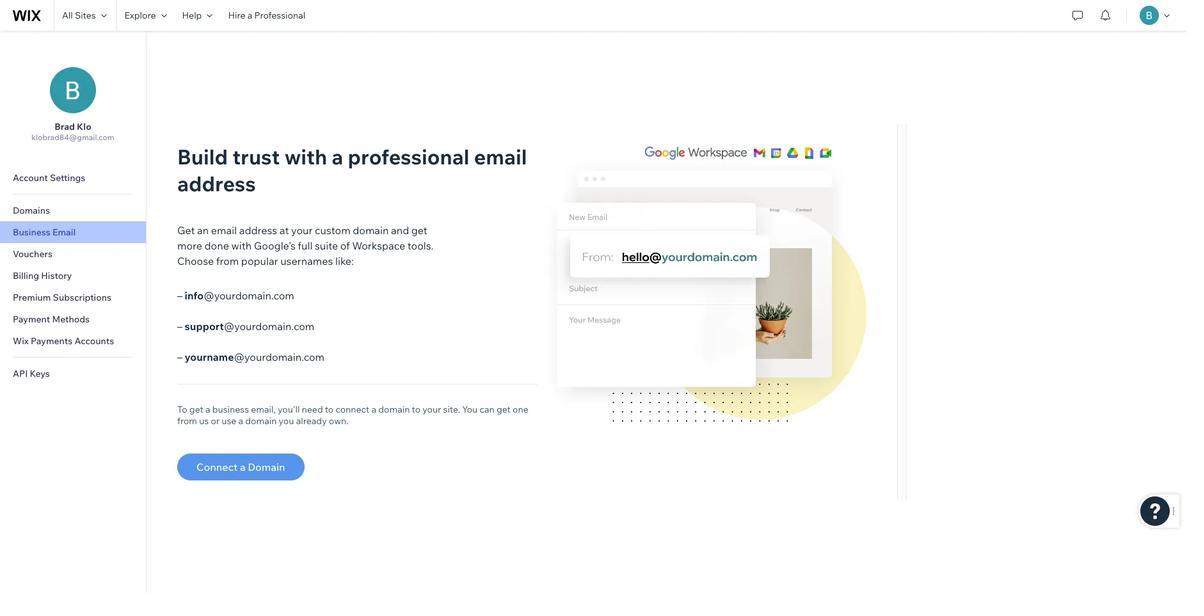 Task type: locate. For each thing, give the bounding box(es) containing it.
email inside build trust with a professional email address
[[474, 144, 527, 170]]

a
[[247, 10, 252, 21], [332, 144, 343, 170], [205, 404, 210, 415], [372, 404, 376, 415], [238, 415, 243, 427], [240, 461, 246, 474]]

of
[[340, 239, 350, 252]]

connect a domain button
[[177, 454, 304, 481]]

0 vertical spatial from
[[216, 255, 239, 268]]

business
[[212, 404, 249, 415]]

get
[[411, 224, 427, 237], [189, 404, 203, 415], [497, 404, 511, 415]]

0 horizontal spatial with
[[231, 239, 252, 252]]

to left site.
[[412, 404, 421, 415]]

premium subscriptions link
[[0, 287, 146, 309]]

– for – support @yourdomain.com
[[177, 320, 182, 333]]

1 vertical spatial with
[[231, 239, 252, 252]]

your
[[291, 224, 313, 237], [423, 404, 441, 415]]

billing history
[[13, 270, 72, 282]]

– info @yourdomain.com
[[177, 289, 294, 302]]

like:
[[335, 255, 354, 268]]

@yourdomain.com up "– yourname @yourdomain.com"
[[224, 320, 314, 333]]

0 horizontal spatial to
[[325, 404, 334, 415]]

payments
[[31, 335, 73, 347]]

0 horizontal spatial email
[[211, 224, 237, 237]]

business
[[13, 227, 50, 238]]

– for – info @yourdomain.com
[[177, 289, 182, 302]]

domain up the workspace
[[353, 224, 389, 237]]

sites
[[75, 10, 96, 21]]

address
[[177, 171, 256, 196], [239, 224, 277, 237]]

address up google's
[[239, 224, 277, 237]]

– for – yourname @yourdomain.com
[[177, 351, 182, 364]]

custom
[[315, 224, 351, 237]]

2 vertical spatial –
[[177, 351, 182, 364]]

explore
[[125, 10, 156, 21]]

get right the to
[[189, 404, 203, 415]]

2 – from the top
[[177, 320, 182, 333]]

1 to from the left
[[325, 404, 334, 415]]

1 vertical spatial @yourdomain.com
[[224, 320, 314, 333]]

@yourdomain.com
[[204, 289, 294, 302], [224, 320, 314, 333], [234, 351, 325, 364]]

0 horizontal spatial from
[[177, 415, 197, 427]]

to
[[325, 404, 334, 415], [412, 404, 421, 415]]

from inside the get an email address at your custom domain and get more done with google's full suite of workspace tools. choose from popular usernames like:
[[216, 255, 239, 268]]

settings
[[50, 172, 85, 184]]

wix payments accounts link
[[0, 330, 146, 352]]

0 vertical spatial email
[[474, 144, 527, 170]]

@yourdomain.com down – support @yourdomain.com
[[234, 351, 325, 364]]

or
[[211, 415, 220, 427]]

2 vertical spatial @yourdomain.com
[[234, 351, 325, 364]]

get right can
[[497, 404, 511, 415]]

– left yourname
[[177, 351, 182, 364]]

0 vertical spatial address
[[177, 171, 256, 196]]

address inside the get an email address at your custom domain and get more done with google's full suite of workspace tools. choose from popular usernames like:
[[239, 224, 277, 237]]

– left info
[[177, 289, 182, 302]]

info
[[185, 289, 204, 302]]

from down done
[[216, 255, 239, 268]]

connect
[[196, 461, 238, 474]]

1 vertical spatial address
[[239, 224, 277, 237]]

@yourdomain.com up – support @yourdomain.com
[[204, 289, 294, 302]]

1 horizontal spatial email
[[474, 144, 527, 170]]

1 vertical spatial –
[[177, 320, 182, 333]]

professional
[[348, 144, 469, 170]]

1 vertical spatial email
[[211, 224, 237, 237]]

klo
[[77, 121, 91, 132]]

workspace
[[352, 239, 405, 252]]

1 vertical spatial from
[[177, 415, 197, 427]]

1 horizontal spatial to
[[412, 404, 421, 415]]

get inside the get an email address at your custom domain and get more done with google's full suite of workspace tools. choose from popular usernames like:
[[411, 224, 427, 237]]

your inside the get an email address at your custom domain and get more done with google's full suite of workspace tools. choose from popular usernames like:
[[291, 224, 313, 237]]

@yourdomain.com for – support @yourdomain.com
[[224, 320, 314, 333]]

accounts
[[75, 335, 114, 347]]

1 vertical spatial your
[[423, 404, 441, 415]]

address down build at the top of page
[[177, 171, 256, 196]]

with right "trust"
[[285, 144, 327, 170]]

get up tools.
[[411, 224, 427, 237]]

3 – from the top
[[177, 351, 182, 364]]

with up the popular
[[231, 239, 252, 252]]

business email link
[[0, 221, 146, 243]]

your inside to get a business email, you'll need to connect a domain to your site. you can get one from us or use a domain you already own.
[[423, 404, 441, 415]]

a inside button
[[240, 461, 246, 474]]

1 horizontal spatial get
[[411, 224, 427, 237]]

get an email address at your custom domain and get more done with google's full suite of workspace tools. choose from popular usernames like:
[[177, 224, 434, 268]]

1 horizontal spatial from
[[216, 255, 239, 268]]

0 vertical spatial with
[[285, 144, 327, 170]]

you
[[279, 415, 294, 427]]

email
[[474, 144, 527, 170], [211, 224, 237, 237]]

– support @yourdomain.com
[[177, 320, 314, 333]]

0 vertical spatial @yourdomain.com
[[204, 289, 294, 302]]

from
[[216, 255, 239, 268], [177, 415, 197, 427]]

–
[[177, 289, 182, 302], [177, 320, 182, 333], [177, 351, 182, 364]]

already
[[296, 415, 327, 427]]

trust
[[232, 144, 280, 170]]

api
[[13, 368, 28, 380]]

help button
[[174, 0, 220, 31]]

0 horizontal spatial your
[[291, 224, 313, 237]]

your left site.
[[423, 404, 441, 415]]

from left us
[[177, 415, 197, 427]]

domains
[[13, 205, 50, 216]]

2 to from the left
[[412, 404, 421, 415]]

2 horizontal spatial get
[[497, 404, 511, 415]]

your up full
[[291, 224, 313, 237]]

0 vertical spatial –
[[177, 289, 182, 302]]

1 horizontal spatial your
[[423, 404, 441, 415]]

more
[[177, 239, 202, 252]]

0 vertical spatial your
[[291, 224, 313, 237]]

– left support
[[177, 320, 182, 333]]

domain
[[353, 224, 389, 237], [378, 404, 410, 415], [245, 415, 277, 427]]

with
[[285, 144, 327, 170], [231, 239, 252, 252]]

to right need
[[325, 404, 334, 415]]

suite
[[315, 239, 338, 252]]

1 horizontal spatial with
[[285, 144, 327, 170]]

1 – from the top
[[177, 289, 182, 302]]



Task type: describe. For each thing, give the bounding box(es) containing it.
you
[[462, 404, 478, 415]]

connect a domain
[[196, 461, 285, 474]]

all
[[62, 10, 73, 21]]

you'll
[[278, 404, 300, 415]]

wix
[[13, 335, 29, 347]]

business email
[[13, 227, 76, 238]]

email,
[[251, 404, 276, 415]]

own.
[[329, 415, 349, 427]]

choose
[[177, 255, 214, 268]]

done
[[205, 239, 229, 252]]

account
[[13, 172, 48, 184]]

usernames
[[280, 255, 333, 268]]

payment
[[13, 314, 50, 325]]

domain inside the get an email address at your custom domain and get more done with google's full suite of workspace tools. choose from popular usernames like:
[[353, 224, 389, 237]]

billing
[[13, 270, 39, 282]]

history
[[41, 270, 72, 282]]

hire
[[228, 10, 245, 21]]

a inside build trust with a professional email address
[[332, 144, 343, 170]]

email inside the get an email address at your custom domain and get more done with google's full suite of workspace tools. choose from popular usernames like:
[[211, 224, 237, 237]]

us
[[199, 415, 209, 427]]

email
[[52, 227, 76, 238]]

with inside build trust with a professional email address
[[285, 144, 327, 170]]

help
[[182, 10, 202, 21]]

yourname
[[185, 351, 234, 364]]

full
[[298, 239, 313, 252]]

@yourdomain.com for – yourname @yourdomain.com
[[234, 351, 325, 364]]

domains link
[[0, 200, 146, 221]]

methods
[[52, 314, 90, 325]]

domain left you
[[245, 415, 277, 427]]

get
[[177, 224, 195, 237]]

domain right the connect
[[378, 404, 410, 415]]

billing history link
[[0, 265, 146, 287]]

build
[[177, 144, 228, 170]]

from inside to get a business email, you'll need to connect a domain to your site. you can get one from us or use a domain you already own.
[[177, 415, 197, 427]]

domain
[[248, 461, 285, 474]]

brad klo klobrad84@gmail.com
[[32, 121, 114, 142]]

popular
[[241, 255, 278, 268]]

build trust with a professional email address
[[177, 144, 527, 196]]

need
[[302, 404, 323, 415]]

google's
[[254, 239, 296, 252]]

wix payments accounts
[[13, 335, 114, 347]]

vouchers
[[13, 248, 52, 260]]

keys
[[30, 368, 50, 380]]

hire a professional link
[[220, 0, 313, 31]]

to get a business email, you'll need to connect a domain to your site. you can get one from us or use a domain you already own.
[[177, 404, 529, 427]]

one
[[513, 404, 529, 415]]

can
[[480, 404, 495, 415]]

with inside the get an email address at your custom domain and get more done with google's full suite of workspace tools. choose from popular usernames like:
[[231, 239, 252, 252]]

payment methods link
[[0, 309, 146, 330]]

account settings
[[13, 172, 85, 184]]

an
[[197, 224, 209, 237]]

api keys
[[13, 368, 50, 380]]

tools.
[[408, 239, 434, 252]]

premium
[[13, 292, 51, 303]]

account settings link
[[0, 167, 146, 189]]

@yourdomain.com for – info @yourdomain.com
[[204, 289, 294, 302]]

all sites
[[62, 10, 96, 21]]

support
[[185, 320, 224, 333]]

vouchers link
[[0, 243, 146, 265]]

klobrad84@gmail.com
[[32, 132, 114, 142]]

subscriptions
[[53, 292, 111, 303]]

sidebar element
[[0, 31, 147, 593]]

payment methods
[[13, 314, 90, 325]]

address inside build trust with a professional email address
[[177, 171, 256, 196]]

to
[[177, 404, 187, 415]]

use
[[222, 415, 236, 427]]

and
[[391, 224, 409, 237]]

at
[[280, 224, 289, 237]]

brad
[[55, 121, 75, 132]]

api keys link
[[0, 363, 146, 385]]

premium subscriptions
[[13, 292, 111, 303]]

site.
[[443, 404, 460, 415]]

hire a professional
[[228, 10, 305, 21]]

connect
[[336, 404, 370, 415]]

professional
[[254, 10, 305, 21]]

– yourname @yourdomain.com
[[177, 351, 325, 364]]

0 horizontal spatial get
[[189, 404, 203, 415]]



Task type: vqa. For each thing, say whether or not it's contained in the screenshot.
@yourdomain.com for – yourname @yourdomain.com
yes



